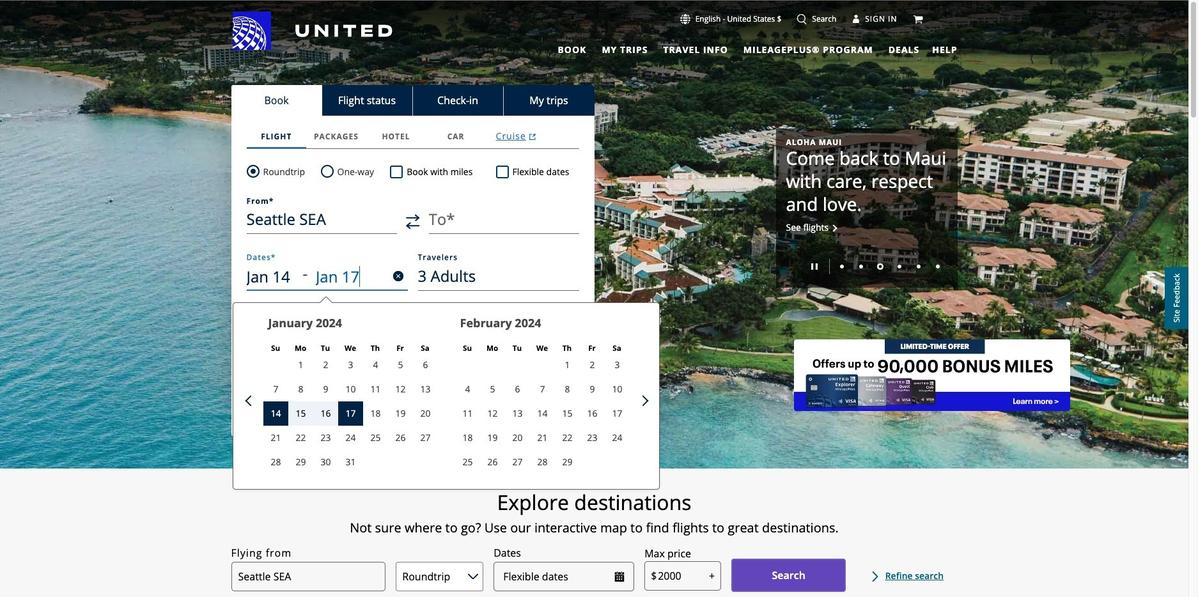 Task type: vqa. For each thing, say whether or not it's contained in the screenshot.
"Currently in English United States	$ enter to change" image on the top right
yes



Task type: locate. For each thing, give the bounding box(es) containing it.
main content
[[0, 1, 1189, 598]]

move forward to switch to the next month. image
[[638, 396, 649, 407]]

flying from element
[[231, 546, 292, 561]]

slide 2 of 6 image
[[859, 265, 863, 269]]

enter your departing city, airport name, or airport code. element
[[247, 198, 274, 205]]

slide 4 of 6 image
[[898, 265, 902, 269]]

navigation
[[0, 11, 1189, 58]]

slide 6 of 6 image
[[936, 265, 940, 269]]

1 vertical spatial tab list
[[231, 85, 595, 116]]

move backward to switch to the previous month. image
[[245, 396, 256, 407]]

not sure where to go? use our interactive map to find flights to great destinations. element
[[158, 521, 1032, 536]]

None text field
[[645, 562, 722, 591]]

tab list
[[550, 39, 923, 58], [231, 85, 595, 116], [247, 125, 579, 149]]

slide 5 of 6 image
[[917, 265, 921, 269]]

calendar application
[[241, 303, 1023, 499]]



Task type: describe. For each thing, give the bounding box(es) containing it.
please enter the max price in the input text or tab to access the slider to set the max price. element
[[645, 546, 692, 562]]

clear dates image
[[393, 271, 403, 281]]

pause image
[[812, 264, 818, 270]]

From* text field
[[247, 205, 397, 234]]

slide 1 of 6 image
[[840, 265, 844, 269]]

view cart, click to view list of recently searched saved trips. image
[[913, 14, 923, 24]]

0 vertical spatial tab list
[[550, 39, 923, 58]]

reverse origin and destination image
[[406, 214, 420, 229]]

united logo link to homepage image
[[233, 12, 392, 50]]

Depart text field
[[247, 262, 303, 291]]

explore destinations element
[[158, 490, 1032, 516]]

flexible dates image
[[615, 572, 625, 582]]

To* text field
[[429, 205, 579, 234]]

Flying from text field
[[231, 563, 386, 592]]

carousel buttons element
[[787, 255, 948, 278]]

2 vertical spatial tab list
[[247, 125, 579, 149]]

slide 3 of 6 image
[[877, 264, 884, 270]]

Return text field
[[316, 262, 375, 291]]

currently in english united states	$ enter to change image
[[680, 14, 691, 24]]



